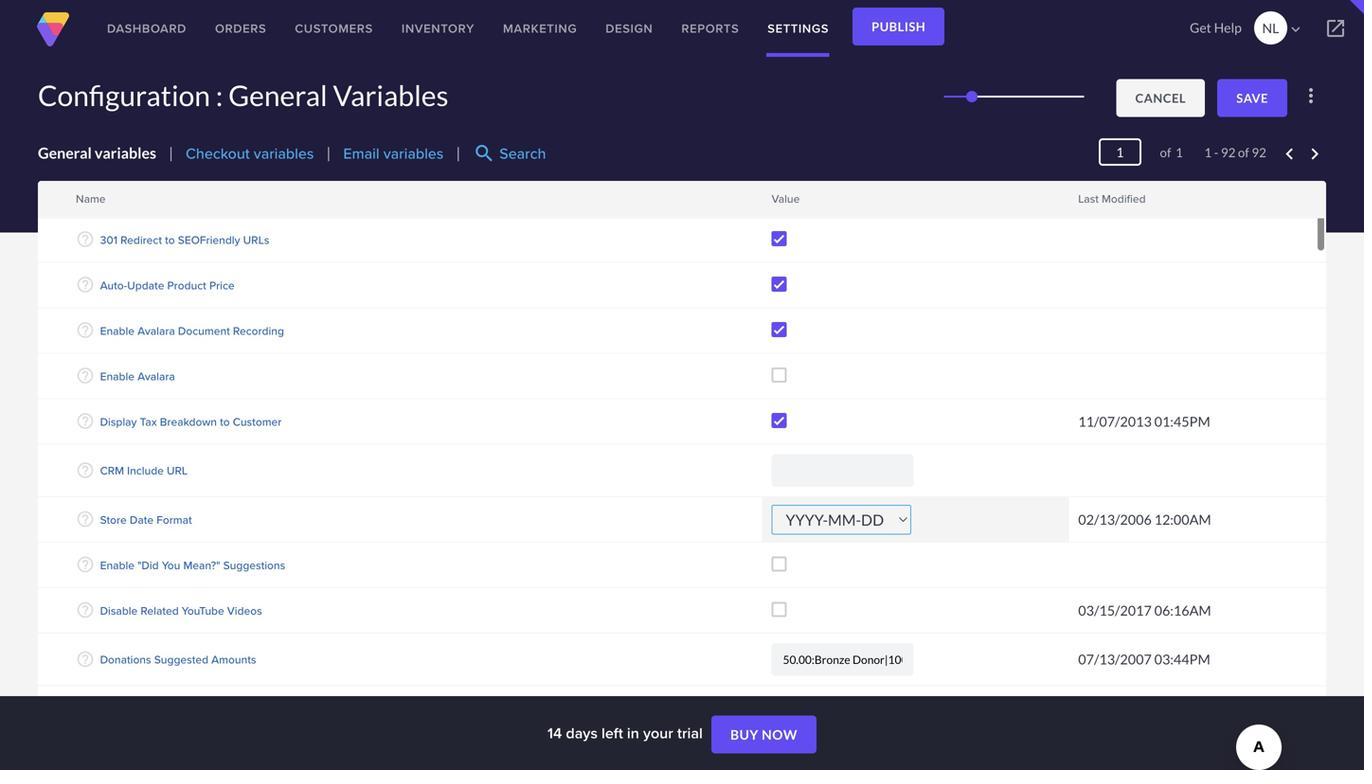 Task type: vqa. For each thing, say whether or not it's contained in the screenshot.
2nd  link from left
yes



Task type: describe. For each thing, give the bounding box(es) containing it.
07/13/2007
[[1079, 652, 1152, 668]]

keyboard_arrow_left link
[[1279, 143, 1302, 166]]

videos
[[227, 603, 262, 619]]

avalara for help_outline enable avalara document recording
[[138, 323, 175, 339]]

display tax breakdown to customer link
[[100, 414, 282, 430]]

name
[[76, 191, 106, 207]]

price
[[209, 277, 235, 294]]

03:44pm
[[1155, 652, 1211, 668]]

1 | from the left
[[169, 144, 173, 162]]

include
[[127, 463, 164, 479]]

11/07/2013 01:45pm
[[1079, 414, 1211, 430]]

help_outline donations suggested amounts
[[76, 650, 256, 669]]

checkout variables
[[186, 142, 314, 164]]






value element
[[763, 181, 1069, 217]]

 link for   value
[[758, 197, 777, 214]]

cancel link
[[1117, 79, 1206, 117]]

help_outline 301 redirect to seofriendly urls
[[76, 230, 270, 249]]

help_outline enable avalara document recording
[[76, 321, 284, 340]]

14 days left in your trial
[[548, 722, 707, 745]]

3 | from the left
[[456, 144, 461, 162]]

02/13/2006 12:00am
[[1079, 512, 1212, 528]]

buy
[[731, 727, 759, 743]]

enable for help_outline enable "did you mean?" suggestions
[[100, 557, 135, 574]]

14
[[548, 722, 562, 745]]

search
[[473, 142, 496, 165]]

2 92 from the left
[[1252, 145, 1267, 160]]

03/15/2017 06:16am
[[1079, 603, 1212, 619]]

checkout variables link
[[186, 142, 314, 164]]

left
[[602, 722, 623, 745]]

keyboard_arrow_right
[[1304, 143, 1327, 166]]

help_outline for help_outline crm include url
[[76, 461, 95, 480]]

help_outline display tax breakdown to customer
[[76, 412, 282, 431]]

email variables link
[[343, 142, 444, 164]]

crm
[[100, 463, 124, 479]]

help_outline for help_outline display tax breakdown to customer
[[76, 412, 95, 431]]

"did
[[138, 557, 159, 574]]

orders
[[215, 19, 267, 37]]

email
[[343, 142, 380, 164]]

enable avalara link
[[100, 368, 175, 385]]

in
[[627, 722, 640, 745]]

donations suggested amounts link
[[100, 652, 256, 668]]

help_outline for help_outline enable avalara
[[76, 367, 95, 385]]

suggestions
[[223, 557, 286, 574]]

nl
[[1263, 20, 1280, 36]]

dashboard link
[[93, 0, 201, 57]]

urls
[[243, 232, 270, 248]]

general variables link
[[38, 144, 156, 162]]

reports
[[682, 19, 740, 37]]

1 vertical spatial general
[[38, 144, 92, 162]]

cancel
[[1136, 91, 1187, 106]]

help
[[1215, 19, 1242, 36]]






name element
[[38, 181, 763, 217]]

update
[[127, 277, 164, 294]]

1 horizontal spatial general
[[229, 78, 328, 112]]

publish
[[872, 19, 926, 34]]

help_outline auto-update product price
[[76, 276, 235, 294]]

display
[[100, 414, 137, 430]]

buy now link
[[712, 716, 817, 754]]

enable "did you mean?" suggestions link
[[100, 557, 286, 574]]

inventory
[[402, 19, 475, 37]]

1 of from the left
[[1161, 145, 1172, 160]]

last modified link
[[1079, 191, 1146, 207]]

help_outline disable related youtube videos
[[76, 601, 262, 620]]

modified
[[1102, 191, 1146, 207]]

buy now
[[731, 727, 798, 743]]

variables for checkout variables
[[254, 142, 314, 164]]

help_outline for help_outline donations suggested amounts
[[76, 650, 95, 669]]

  value
[[759, 187, 800, 214]]

 link for   value
[[758, 187, 777, 204]]

donations
[[100, 652, 151, 668]]

help_outline for help_outline enable "did you mean?" suggestions
[[76, 556, 95, 575]]

checkout
[[186, 142, 250, 164]]

tax
[[140, 414, 157, 430]]

name link
[[76, 191, 106, 207]]

redirect
[[120, 232, 162, 248]]

save link
[[1218, 79, 1288, 117]]

date
[[130, 512, 154, 528]]

help_outline for help_outline store date format
[[76, 510, 95, 529]]

design
[[606, 19, 653, 37]]

 for   last modified
[[1066, 197, 1083, 214]]

product
[[167, 277, 206, 294]]



Task type: locate. For each thing, give the bounding box(es) containing it.
 inside "  last modified"
[[1066, 197, 1083, 214]]

variables for general variables
[[95, 144, 156, 162]]

2 1 from the left
[[1205, 145, 1212, 160]]

1 horizontal spatial 
[[1066, 187, 1083, 204]]

enable up display
[[100, 368, 135, 385]]

store
[[100, 512, 127, 528]]

enable avalara document recording link
[[100, 323, 284, 339]]

None text field
[[772, 454, 914, 487]]

 link
[[1308, 0, 1365, 57]]

3 enable from the top
[[100, 557, 135, 574]]

avalara
[[138, 323, 175, 339], [138, 368, 175, 385]]

search
[[500, 142, 546, 164]]

your
[[644, 722, 674, 745]]

0 horizontal spatial 
[[759, 187, 776, 204]]

0 horizontal spatial  link
[[758, 197, 777, 214]]

301 redirect to seofriendly urls link
[[100, 232, 270, 248]]

 inside   value
[[759, 187, 776, 204]]

5 help_outline from the top
[[76, 412, 95, 431]]

1 - 92 of 92
[[1205, 145, 1267, 160]]

1 horizontal spatial  link
[[1065, 187, 1084, 204]]

help_outline left "did
[[76, 556, 95, 575]]

12:00am
[[1155, 512, 1212, 528]]

enable inside the help_outline enable avalara
[[100, 368, 135, 385]]

to inside help_outline 301 redirect to seofriendly urls
[[165, 232, 175, 248]]

variables down configuration
[[95, 144, 156, 162]]

03/15/2017
[[1079, 603, 1152, 619]]

| left email
[[326, 144, 331, 162]]

1 help_outline from the top
[[76, 230, 95, 249]]

configuration
[[38, 78, 210, 112]]

store date format link
[[100, 512, 192, 528]]

9 help_outline from the top
[[76, 601, 95, 620]]

1 horizontal spatial 
[[1066, 197, 1083, 214]]

keyboard_arrow_left
[[1279, 143, 1302, 166]]

92 left keyboard_arrow_left
[[1252, 145, 1267, 160]]

2  link from the left
[[1065, 197, 1084, 214]]

help_outline left enable avalara link
[[76, 367, 95, 385]]

 inside "  last modified"
[[1066, 187, 1083, 204]]

help_outline store date format
[[76, 510, 192, 529]]

8 help_outline from the top
[[76, 556, 95, 575]]

enable for help_outline enable avalara
[[100, 368, 135, 385]]

format
[[157, 512, 192, 528]]

-
[[1215, 145, 1219, 160]]

avalara up tax
[[138, 368, 175, 385]]

suggested
[[154, 652, 209, 668]]

1 horizontal spatial |
[[326, 144, 331, 162]]

  last modified
[[1066, 187, 1146, 214]]

| left checkout
[[169, 144, 173, 162]]

0 vertical spatial to
[[165, 232, 175, 248]]

help_outline for help_outline 301 redirect to seofriendly urls
[[76, 230, 95, 249]]

 for   value
[[759, 197, 776, 214]]

0 vertical spatial enable
[[100, 323, 135, 339]]

2 | from the left
[[326, 144, 331, 162]]

7 help_outline from the top
[[76, 510, 95, 529]]

| left search
[[456, 144, 461, 162]]

keyboard_arrow_right link
[[1304, 143, 1327, 166]]

help_outline up the help_outline enable avalara
[[76, 321, 95, 340]]

0 horizontal spatial variables
[[95, 144, 156, 162]]

None text field
[[1099, 138, 1142, 166], [772, 644, 914, 676], [1099, 138, 1142, 166], [772, 644, 914, 676]]

get
[[1191, 19, 1212, 36]]

enable inside 'help_outline enable "did you mean?" suggestions'
[[100, 557, 135, 574]]

0 horizontal spatial general
[[38, 144, 92, 162]]

02/13/2006
[[1079, 512, 1152, 528]]

2 horizontal spatial |
[[456, 144, 461, 162]]

help_outline left display
[[76, 412, 95, 431]]

seofriendly
[[178, 232, 240, 248]]

trial
[[678, 722, 703, 745]]

 link for   last modified
[[1065, 197, 1084, 214]]

1  link from the left
[[758, 187, 777, 204]]

1 92 from the left
[[1222, 145, 1236, 160]]

1 vertical spatial enable
[[100, 368, 135, 385]]

0 horizontal spatial of
[[1161, 145, 1172, 160]]

of 1
[[1148, 145, 1184, 160]]

related
[[141, 603, 179, 619]]

help_outline for help_outline auto-update product price
[[76, 276, 95, 294]]

value
[[772, 191, 800, 207]]

variables for email variables
[[384, 142, 444, 164]]

help_outline left store
[[76, 510, 95, 529]]

2 horizontal spatial variables
[[384, 142, 444, 164]]

1 1 from the left
[[1176, 145, 1184, 160]]

0 horizontal spatial 1
[[1176, 145, 1184, 160]]

92 right "-"
[[1222, 145, 1236, 160]]

now
[[762, 727, 798, 743]]

to left customer
[[220, 414, 230, 430]]

enable inside "help_outline enable avalara document recording"
[[100, 323, 135, 339]]

0 horizontal spatial |
[[169, 144, 173, 162]]

1  from the left
[[759, 197, 776, 214]]

0 vertical spatial avalara
[[138, 323, 175, 339]]

general variables
[[38, 144, 156, 162]]

auto-update product price link
[[100, 277, 235, 294]]






last modified element
[[1069, 181, 1327, 217]]

get help
[[1191, 19, 1242, 36]]

0 horizontal spatial to
[[165, 232, 175, 248]]

 for   last modified
[[1066, 187, 1083, 204]]


[[1288, 21, 1305, 38]]

1 horizontal spatial of
[[1239, 145, 1250, 160]]

0 horizontal spatial 
[[759, 197, 776, 214]]

general up name
[[38, 144, 92, 162]]

last
[[1079, 191, 1099, 207]]

variables up 




name element
[[384, 142, 444, 164]]

help_outline for help_outline enable avalara document recording
[[76, 321, 95, 340]]

0 horizontal spatial  link
[[758, 187, 777, 204]]

10 help_outline from the top
[[76, 650, 95, 669]]

crm include url link
[[100, 463, 188, 479]]

more_vert button
[[1297, 81, 1327, 111]]

publish button
[[853, 8, 945, 45]]

recording
[[233, 323, 284, 339]]

1 vertical spatial to
[[220, 414, 230, 430]]

avalara for help_outline enable avalara
[[138, 368, 175, 385]]

2 vertical spatial enable
[[100, 557, 135, 574]]

1  from the left
[[759, 187, 776, 204]]

 link
[[758, 187, 777, 204], [1065, 187, 1084, 204]]

help_outline
[[76, 230, 95, 249], [76, 276, 95, 294], [76, 321, 95, 340], [76, 367, 95, 385], [76, 412, 95, 431], [76, 461, 95, 480], [76, 510, 95, 529], [76, 556, 95, 575], [76, 601, 95, 620], [76, 650, 95, 669]]

1 vertical spatial avalara
[[138, 368, 175, 385]]

0 vertical spatial general
[[229, 78, 328, 112]]

general right :
[[229, 78, 328, 112]]

4 help_outline from the top
[[76, 367, 95, 385]]

help_outline left disable
[[76, 601, 95, 620]]

01:45pm
[[1155, 414, 1211, 430]]

2 avalara from the top
[[138, 368, 175, 385]]

avalara inside the help_outline enable avalara
[[138, 368, 175, 385]]

email variables
[[343, 142, 444, 164]]

disable
[[100, 603, 138, 619]]

more_vert
[[1300, 84, 1323, 107]]

of right "-"
[[1239, 145, 1250, 160]]

help_outline crm include url
[[76, 461, 188, 480]]

search search
[[473, 142, 546, 165]]

variables
[[254, 142, 314, 164], [384, 142, 444, 164], [95, 144, 156, 162]]

of left "-"
[[1161, 145, 1172, 160]]

configuration : general variables
[[38, 78, 449, 112]]

2 enable from the top
[[100, 368, 135, 385]]

to
[[165, 232, 175, 248], [220, 414, 230, 430]]

07/13/2007 03:44pm
[[1079, 652, 1211, 668]]

2  link from the left
[[1065, 187, 1084, 204]]

customers
[[295, 19, 373, 37]]

enable down auto-
[[100, 323, 135, 339]]

3 help_outline from the top
[[76, 321, 95, 340]]

marketing
[[503, 19, 577, 37]]

1 avalara from the top
[[138, 323, 175, 339]]

1 horizontal spatial 92
[[1252, 145, 1267, 160]]

help_outline left crm
[[76, 461, 95, 480]]

1 horizontal spatial variables
[[254, 142, 314, 164]]

2  from the left
[[1066, 197, 1083, 214]]

 inside   value
[[759, 197, 776, 214]]

2 of from the left
[[1239, 145, 1250, 160]]

1  link from the left
[[758, 197, 777, 214]]

settings
[[768, 19, 829, 37]]

301
[[100, 232, 118, 248]]

help_outline for help_outline disable related youtube videos
[[76, 601, 95, 620]]

11/07/2013
[[1079, 414, 1152, 430]]

general
[[229, 78, 328, 112], [38, 144, 92, 162]]

1 enable from the top
[[100, 323, 135, 339]]

youtube
[[182, 603, 224, 619]]

keyboard_arrow_left keyboard_arrow_right
[[1279, 143, 1327, 166]]

amounts
[[211, 652, 256, 668]]

2  from the left
[[1066, 187, 1083, 204]]

6 help_outline from the top
[[76, 461, 95, 480]]

save
[[1237, 91, 1269, 106]]

you
[[162, 557, 180, 574]]

to inside help_outline display tax breakdown to customer
[[220, 414, 230, 430]]

breakdown
[[160, 414, 217, 430]]

help_outline enable "did you mean?" suggestions
[[76, 556, 286, 575]]

|
[[169, 144, 173, 162], [326, 144, 331, 162], [456, 144, 461, 162]]

enable for help_outline enable avalara document recording
[[100, 323, 135, 339]]

2 help_outline from the top
[[76, 276, 95, 294]]

variables right checkout
[[254, 142, 314, 164]]

1 horizontal spatial  link
[[1065, 197, 1084, 214]]


[[759, 197, 776, 214], [1066, 197, 1083, 214]]

to right "redirect"
[[165, 232, 175, 248]]

mean?"
[[183, 557, 220, 574]]

enable left "did
[[100, 557, 135, 574]]

avalara down help_outline auto-update product price
[[138, 323, 175, 339]]

1 horizontal spatial to
[[220, 414, 230, 430]]

avalara inside "help_outline enable avalara document recording"
[[138, 323, 175, 339]]

 for   value
[[759, 187, 776, 204]]

help_outline left donations
[[76, 650, 95, 669]]

help_outline left 301
[[76, 230, 95, 249]]

help_outline enable avalara
[[76, 367, 175, 385]]

 link for   last modified
[[1065, 187, 1084, 204]]

0 horizontal spatial 92
[[1222, 145, 1236, 160]]

1 horizontal spatial 1
[[1205, 145, 1212, 160]]

:
[[216, 78, 223, 112]]

help_outline left auto-
[[76, 276, 95, 294]]

value link
[[772, 191, 800, 207]]



